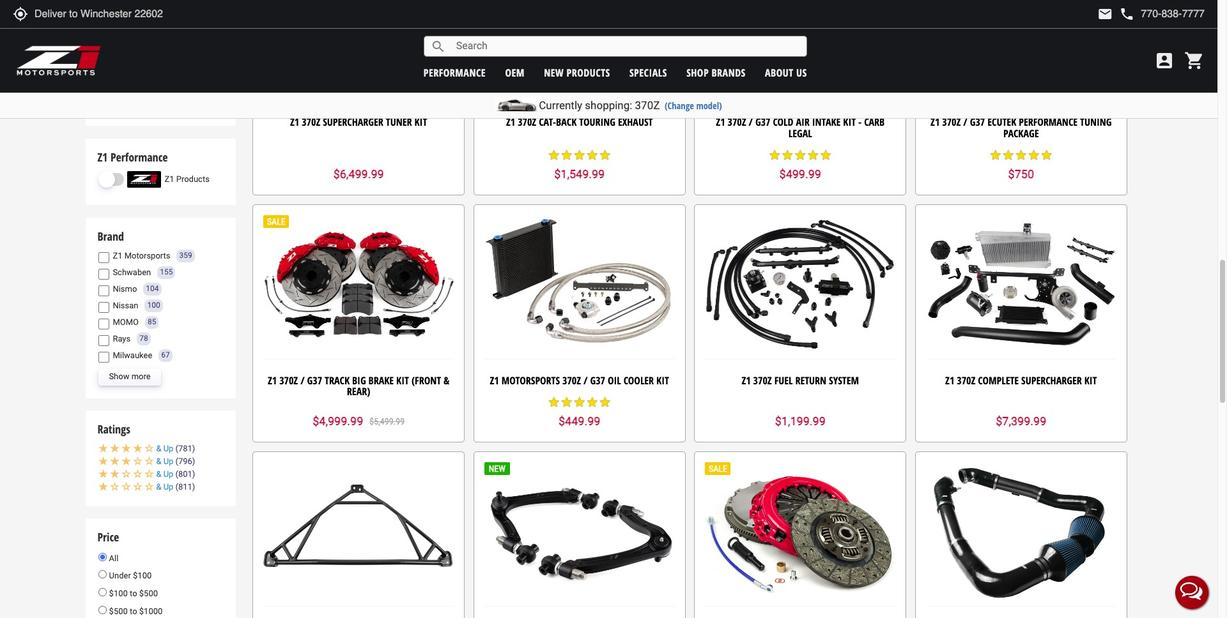 Task type: describe. For each thing, give the bounding box(es) containing it.
& up 811
[[156, 483, 192, 492]]

brands
[[712, 66, 746, 80]]

return
[[796, 374, 827, 388]]

products
[[567, 66, 610, 80]]

78
[[140, 335, 148, 344]]

up for 781
[[163, 444, 174, 454]]

schwaben
[[113, 268, 151, 277]]

1 show from the top
[[109, 83, 129, 93]]

account_box
[[1155, 51, 1175, 71]]

fuel
[[775, 374, 793, 388]]

ecutek
[[988, 115, 1017, 129]]

new products link
[[544, 66, 610, 80]]

shopping:
[[585, 99, 633, 112]]

shopping_cart link
[[1182, 51, 1205, 71]]

z1 for z1 370z complete supercharger kit
[[946, 374, 955, 388]]

performance link
[[424, 66, 486, 80]]

85
[[148, 318, 156, 327]]

milwaukee
[[113, 351, 152, 360]]

nissan
[[113, 301, 138, 311]]

big
[[352, 374, 366, 388]]

star star star star star $499.99
[[769, 149, 833, 181]]

specials link
[[630, 66, 667, 80]]

$6,499.99
[[334, 167, 384, 181]]

& up 781
[[156, 444, 192, 454]]

2 show from the top
[[109, 372, 129, 382]]

z1 for z1 370z / g37 cold air intake kit - carb legal
[[716, 115, 725, 129]]

mail phone
[[1098, 6, 1135, 22]]

search
[[431, 39, 446, 54]]

0 horizontal spatial performance
[[111, 149, 168, 165]]

Search search field
[[446, 36, 807, 56]]

(change model) link
[[665, 100, 722, 112]]

1 vertical spatial $500
[[109, 607, 128, 617]]

& up 796
[[156, 457, 192, 467]]

& for & up 796
[[156, 457, 161, 467]]

370z for z1 370z complete supercharger kit
[[957, 374, 976, 388]]

rear)
[[347, 385, 370, 399]]

0 vertical spatial $100
[[133, 572, 152, 581]]

1 horizontal spatial $500
[[139, 589, 158, 599]]

touring
[[579, 115, 616, 129]]

air
[[796, 115, 810, 129]]

& for & up 811
[[156, 483, 161, 492]]

1 horizontal spatial supercharger
[[1022, 374, 1082, 388]]

more for first show more "button" from the top of the page
[[131, 83, 151, 93]]

cooler
[[624, 374, 654, 388]]

z1 370z cat-back touring exhaust
[[506, 115, 653, 129]]

z1 products
[[165, 175, 210, 184]]

us
[[797, 66, 807, 80]]

carb
[[865, 115, 885, 129]]

account_box link
[[1152, 51, 1178, 71]]

up for 801
[[163, 470, 174, 479]]

$4,999.99
[[313, 415, 363, 428]]

370z for z1 370z supercharger tuner kit
[[302, 115, 320, 129]]

oem link
[[505, 66, 525, 80]]

star star star star star $1,549.99
[[548, 149, 612, 181]]

mail
[[1098, 6, 1113, 22]]

intake
[[812, 115, 841, 129]]

1 show more from the top
[[109, 83, 151, 93]]

359
[[179, 252, 192, 261]]

shop brands link
[[687, 66, 746, 80]]

$1,549.99
[[554, 167, 605, 181]]

$499.99
[[780, 167, 822, 181]]

z1 370z fuel return system
[[742, 374, 859, 388]]

products
[[176, 175, 210, 184]]

370z for z1 370z cat-back touring exhaust
[[518, 115, 537, 129]]

z1 370z / g37 ecutek performance tuning package
[[931, 115, 1112, 140]]

67
[[161, 351, 170, 360]]

phone link
[[1120, 6, 1205, 22]]

155
[[160, 268, 173, 277]]

781
[[178, 444, 192, 454]]

(change
[[665, 100, 694, 112]]

rays
[[113, 334, 131, 344]]

up for 796
[[163, 457, 174, 467]]

z1 for z1 products
[[165, 175, 174, 184]]

about us
[[765, 66, 807, 80]]

100
[[147, 301, 160, 310]]

$500 to $1000
[[107, 607, 163, 617]]

star star star star star $750
[[990, 149, 1054, 181]]

nismo
[[113, 284, 137, 294]]

& for & up 781
[[156, 444, 161, 454]]

z1 for z1 370z fuel return system
[[742, 374, 751, 388]]

my_location
[[13, 6, 28, 22]]

price
[[97, 530, 119, 545]]

mail link
[[1098, 6, 1113, 22]]

z1 performance
[[97, 149, 168, 165]]

370z for z1 370z fuel return system
[[754, 374, 772, 388]]

$100 to $500
[[107, 589, 158, 599]]

& up 801
[[156, 470, 192, 479]]

z1 370z supercharger tuner kit
[[290, 115, 427, 129]]

kit for z1 370z / g37 track big brake kit (front & rear)
[[396, 374, 409, 388]]

811
[[178, 483, 192, 492]]

$1,199.99
[[775, 415, 826, 428]]

z1 motorsports logo image
[[16, 45, 102, 77]]

kit for z1 370z / g37 cold air intake kit - carb legal
[[844, 115, 856, 129]]

all
[[107, 554, 119, 564]]

0 horizontal spatial supercharger
[[323, 115, 384, 129]]

new products
[[544, 66, 610, 80]]

star star star star star $449.99
[[548, 397, 612, 428]]

package
[[1004, 126, 1039, 140]]



Task type: locate. For each thing, give the bounding box(es) containing it.
1 to from the top
[[130, 589, 137, 599]]

exhaust
[[618, 115, 653, 129]]

show more button
[[99, 80, 161, 97], [99, 369, 161, 386]]

system
[[829, 374, 859, 388]]

more down infiniti g35 coupe sedan v35 v36 skyline 2003 2004 2005 2006 2007 2008 3.5l vq35de revup rev up vq35hr z1 motorsports image
[[131, 83, 151, 93]]

1 vertical spatial performance
[[111, 149, 168, 165]]

more down milwaukee
[[131, 372, 151, 382]]

kit for z1 motorsports 370z / g37 oil cooler kit
[[657, 374, 669, 388]]

1 vertical spatial $100
[[109, 589, 128, 599]]

/ for cold
[[749, 115, 753, 129]]

$100 down under
[[109, 589, 128, 599]]

0 horizontal spatial $100
[[109, 589, 128, 599]]

legal
[[789, 126, 812, 140]]

complete
[[978, 374, 1019, 388]]

/ inside z1 370z / g37 track big brake kit (front & rear)
[[301, 374, 305, 388]]

g35
[[167, 20, 182, 30]]

momo
[[113, 318, 139, 327]]

2 show more button from the top
[[99, 369, 161, 386]]

0 vertical spatial more
[[131, 83, 151, 93]]

0 vertical spatial motorsports
[[124, 251, 170, 261]]

g37 left ecutek
[[970, 115, 985, 129]]

track
[[325, 374, 350, 388]]

2978
[[191, 21, 208, 30]]

801
[[178, 470, 192, 479]]

g37
[[756, 115, 771, 129], [970, 115, 985, 129], [307, 374, 322, 388], [590, 374, 605, 388]]

z1
[[290, 115, 299, 129], [506, 115, 515, 129], [716, 115, 725, 129], [931, 115, 940, 129], [97, 149, 108, 165], [165, 175, 174, 184], [113, 251, 122, 261], [268, 374, 277, 388], [490, 374, 499, 388], [742, 374, 751, 388], [946, 374, 955, 388]]

back
[[556, 115, 577, 129]]

motorsports up star star star star star $449.99
[[502, 374, 560, 388]]

up up "& up 796"
[[163, 444, 174, 454]]

g37 left the oil at the bottom of the page
[[590, 374, 605, 388]]

z1 motorsports
[[113, 251, 170, 261]]

$7,399.99
[[996, 415, 1047, 428]]

370z inside z1 370z / g37 track big brake kit (front & rear)
[[279, 374, 298, 388]]

g37 for ecutek
[[970, 115, 985, 129]]

None radio
[[99, 589, 107, 597], [99, 606, 107, 615], [99, 589, 107, 597], [99, 606, 107, 615]]

0 vertical spatial supercharger
[[323, 115, 384, 129]]

show more button down infiniti g35 coupe sedan v35 v36 skyline 2003 2004 2005 2006 2007 2008 3.5l vq35de revup rev up vq35hr z1 motorsports image
[[99, 80, 161, 97]]

cold
[[773, 115, 794, 129]]

supercharger left tuner
[[323, 115, 384, 129]]

2 show more from the top
[[109, 372, 151, 382]]

z1 motorsports 370z / g37 oil cooler kit
[[490, 374, 669, 388]]

2 up from the top
[[163, 457, 174, 467]]

to up $500 to $1000
[[130, 589, 137, 599]]

g37 for track
[[307, 374, 322, 388]]

-
[[859, 115, 862, 129]]

1 vertical spatial show
[[109, 372, 129, 382]]

g37 left cold
[[756, 115, 771, 129]]

shop brands
[[687, 66, 746, 80]]

$500 down $100 to $500
[[109, 607, 128, 617]]

1 horizontal spatial motorsports
[[502, 374, 560, 388]]

g37 left track
[[307, 374, 322, 388]]

brake
[[369, 374, 394, 388]]

z1 for z1 370z / g37 track big brake kit (front & rear)
[[268, 374, 277, 388]]

motorsports for z1 motorsports
[[124, 251, 170, 261]]

up for 811
[[163, 483, 174, 492]]

more for second show more "button" from the top
[[131, 372, 151, 382]]

1 show more button from the top
[[99, 80, 161, 97]]

$100 up $100 to $500
[[133, 572, 152, 581]]

& up "& up 796"
[[156, 444, 161, 454]]

tuner
[[386, 115, 412, 129]]

/ inside z1 370z / g37 ecutek performance tuning package
[[964, 115, 968, 129]]

z1 inside z1 370z / g37 ecutek performance tuning package
[[931, 115, 940, 129]]

oem
[[505, 66, 525, 80]]

model)
[[697, 100, 722, 112]]

370z inside z1 370z / g37 ecutek performance tuning package
[[943, 115, 961, 129]]

z1 370z / g37 cold air intake kit - carb legal
[[716, 115, 885, 140]]

to for $500
[[130, 607, 137, 617]]

show
[[109, 83, 129, 93], [109, 372, 129, 382]]

motorsports up schwaben in the top left of the page
[[124, 251, 170, 261]]

370z
[[635, 99, 660, 112], [302, 115, 320, 129], [518, 115, 537, 129], [728, 115, 747, 129], [943, 115, 961, 129], [279, 374, 298, 388], [563, 374, 581, 388], [754, 374, 772, 388], [957, 374, 976, 388]]

0 vertical spatial show more button
[[99, 80, 161, 97]]

/ for track
[[301, 374, 305, 388]]

/ left cold
[[749, 115, 753, 129]]

/ left ecutek
[[964, 115, 968, 129]]

g37 for cold
[[756, 115, 771, 129]]

cat-
[[539, 115, 556, 129]]

/ inside z1 370z / g37 cold air intake kit - carb legal
[[749, 115, 753, 129]]

1 vertical spatial supercharger
[[1022, 374, 1082, 388]]

performance
[[424, 66, 486, 80]]

performance right ecutek
[[1019, 115, 1078, 129]]

$750
[[1009, 167, 1034, 181]]

under  $100
[[107, 572, 152, 581]]

g37 inside z1 370z / g37 cold air intake kit - carb legal
[[756, 115, 771, 129]]

z1 for z1 370z supercharger tuner kit
[[290, 115, 299, 129]]

show more
[[109, 83, 151, 93], [109, 372, 151, 382]]

& down & up 801
[[156, 483, 161, 492]]

$4,999.99 $5,499.99
[[313, 415, 405, 428]]

2 to from the top
[[130, 607, 137, 617]]

star
[[548, 149, 561, 162], [561, 149, 573, 162], [573, 149, 586, 162], [586, 149, 599, 162], [599, 149, 612, 162], [769, 149, 781, 162], [781, 149, 794, 162], [794, 149, 807, 162], [807, 149, 820, 162], [820, 149, 833, 162], [990, 149, 1002, 162], [1002, 149, 1015, 162], [1015, 149, 1028, 162], [1028, 149, 1041, 162], [1041, 149, 1054, 162], [548, 397, 561, 409], [561, 397, 573, 409], [573, 397, 586, 409], [586, 397, 599, 409], [599, 397, 612, 409]]

1 horizontal spatial $100
[[133, 572, 152, 581]]

more
[[131, 83, 151, 93], [131, 372, 151, 382]]

oil
[[608, 374, 621, 388]]

phone
[[1120, 6, 1135, 22]]

currently
[[539, 99, 583, 112]]

1 up from the top
[[163, 444, 174, 454]]

(front
[[412, 374, 441, 388]]

kit inside z1 370z / g37 track big brake kit (front & rear)
[[396, 374, 409, 388]]

specials
[[630, 66, 667, 80]]

z1 370z / g37 track big brake kit (front & rear)
[[268, 374, 450, 399]]

g37 inside z1 370z / g37 track big brake kit (front & rear)
[[307, 374, 322, 388]]

1 vertical spatial motorsports
[[502, 374, 560, 388]]

796
[[178, 457, 192, 467]]

0 horizontal spatial $500
[[109, 607, 128, 617]]

show more button down milwaukee
[[99, 369, 161, 386]]

&
[[444, 374, 450, 388], [156, 444, 161, 454], [156, 457, 161, 467], [156, 470, 161, 479], [156, 483, 161, 492]]

1 vertical spatial more
[[131, 372, 151, 382]]

4 up from the top
[[163, 483, 174, 492]]

show more down milwaukee
[[109, 372, 151, 382]]

tuning
[[1081, 115, 1112, 129]]

None checkbox
[[99, 21, 110, 32], [99, 302, 110, 313], [99, 352, 110, 363], [99, 21, 110, 32], [99, 302, 110, 313], [99, 352, 110, 363]]

0 vertical spatial performance
[[1019, 115, 1078, 129]]

& down & up 781 on the bottom left of page
[[156, 457, 161, 467]]

performance
[[1019, 115, 1078, 129], [111, 149, 168, 165]]

up down & up 801
[[163, 483, 174, 492]]

3 up from the top
[[163, 470, 174, 479]]

None radio
[[99, 554, 107, 562], [99, 571, 107, 580], [99, 554, 107, 562], [99, 571, 107, 580]]

z1 for z1 motorsports 370z / g37 oil cooler kit
[[490, 374, 499, 388]]

supercharger up the $7,399.99
[[1022, 374, 1082, 388]]

performance inside z1 370z / g37 ecutek performance tuning package
[[1019, 115, 1078, 129]]

0 vertical spatial to
[[130, 589, 137, 599]]

about us link
[[765, 66, 807, 80]]

370z for z1 370z / g37 ecutek performance tuning package
[[943, 115, 961, 129]]

show more down infiniti g35 coupe sedan v35 v36 skyline 2003 2004 2005 2006 2007 2008 3.5l vq35de revup rev up vq35hr z1 motorsports image
[[109, 83, 151, 93]]

104
[[146, 285, 159, 294]]

up up '& up 811'
[[163, 470, 174, 479]]

& for & up 801
[[156, 470, 161, 479]]

under
[[109, 572, 131, 581]]

to for $100
[[130, 589, 137, 599]]

z1 for z1 370z cat-back touring exhaust
[[506, 115, 515, 129]]

1 horizontal spatial performance
[[1019, 115, 1078, 129]]

kit inside z1 370z / g37 cold air intake kit - carb legal
[[844, 115, 856, 129]]

1 vertical spatial show more
[[109, 372, 151, 382]]

z1 for z1 motorsports
[[113, 251, 122, 261]]

370z inside z1 370z / g37 cold air intake kit - carb legal
[[728, 115, 747, 129]]

370z for z1 370z / g37 track big brake kit (front & rear)
[[279, 374, 298, 388]]

/ left the oil at the bottom of the page
[[584, 374, 588, 388]]

currently shopping: 370z (change model)
[[539, 99, 722, 112]]

370z for z1 370z / g37 cold air intake kit - carb legal
[[728, 115, 747, 129]]

to left $1000
[[130, 607, 137, 617]]

about
[[765, 66, 794, 80]]

brand
[[97, 229, 124, 244]]

new
[[544, 66, 564, 80]]

$1000
[[139, 607, 163, 617]]

motorsports for z1 motorsports 370z / g37 oil cooler kit
[[502, 374, 560, 388]]

$500 up $1000
[[139, 589, 158, 599]]

shopping_cart
[[1185, 51, 1205, 71]]

0 vertical spatial show more
[[109, 83, 151, 93]]

z1 for z1 370z / g37 ecutek performance tuning package
[[931, 115, 940, 129]]

nissan 350z z33 2003 2004 2005 2006 2007 2008 2009 vq35de 3.5l revup rev up vq35hr nismo z1 motorsports image
[[113, 0, 164, 14]]

1 more from the top
[[131, 83, 151, 93]]

z1 inside z1 370z / g37 cold air intake kit - carb legal
[[716, 115, 725, 129]]

infiniti g35 coupe sedan v35 v36 skyline 2003 2004 2005 2006 2007 2008 3.5l vq35de revup rev up vq35hr z1 motorsports image
[[113, 17, 164, 34]]

motorsports
[[124, 251, 170, 261], [502, 374, 560, 388]]

supercharger
[[323, 115, 384, 129], [1022, 374, 1082, 388]]

up down & up 781 on the bottom left of page
[[163, 457, 174, 467]]

0 vertical spatial $500
[[139, 589, 158, 599]]

0 vertical spatial show
[[109, 83, 129, 93]]

None checkbox
[[99, 2, 110, 12], [99, 41, 110, 52], [99, 61, 110, 72], [99, 252, 110, 263], [99, 269, 110, 280], [99, 285, 110, 296], [99, 319, 110, 330], [99, 335, 110, 346], [99, 2, 110, 12], [99, 41, 110, 52], [99, 61, 110, 72], [99, 252, 110, 263], [99, 269, 110, 280], [99, 285, 110, 296], [99, 319, 110, 330], [99, 335, 110, 346]]

& inside z1 370z / g37 track big brake kit (front & rear)
[[444, 374, 450, 388]]

2 more from the top
[[131, 372, 151, 382]]

shop
[[687, 66, 709, 80]]

1 vertical spatial to
[[130, 607, 137, 617]]

z1 for z1 performance
[[97, 149, 108, 165]]

0 horizontal spatial motorsports
[[124, 251, 170, 261]]

/ left track
[[301, 374, 305, 388]]

& up '& up 811'
[[156, 470, 161, 479]]

g37 inside z1 370z / g37 ecutek performance tuning package
[[970, 115, 985, 129]]

/ for ecutek
[[964, 115, 968, 129]]

& right (front on the left of page
[[444, 374, 450, 388]]

performance up z1 products
[[111, 149, 168, 165]]

1 vertical spatial show more button
[[99, 369, 161, 386]]

z1 inside z1 370z / g37 track big brake kit (front & rear)
[[268, 374, 277, 388]]



Task type: vqa. For each thing, say whether or not it's contained in the screenshot.


